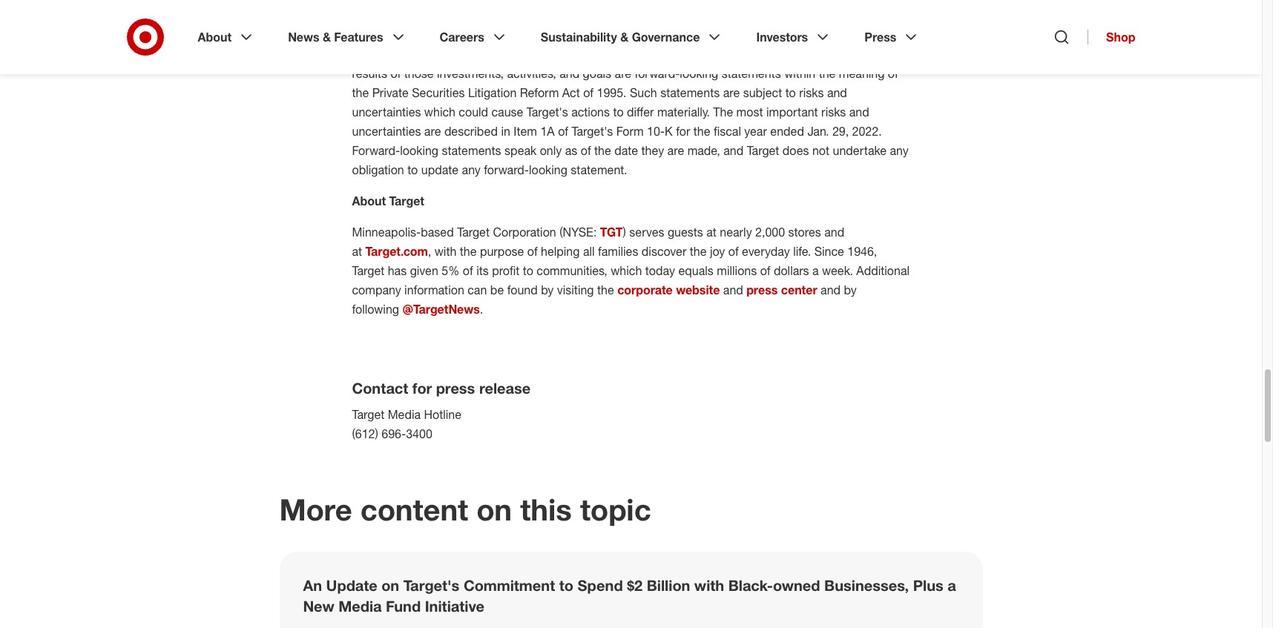 Task type: locate. For each thing, give the bounding box(es) containing it.
with right ,
[[435, 244, 457, 259]]

as
[[565, 143, 578, 158]]

for right k
[[676, 124, 690, 139]]

investors
[[757, 30, 808, 45]]

goals down other
[[583, 66, 612, 81]]

0 vertical spatial which
[[424, 105, 456, 119]]

1 vertical spatial .
[[480, 302, 483, 317]]

0 horizontal spatial by
[[541, 283, 554, 298]]

statements up subject
[[722, 66, 781, 81]]

1 horizontal spatial with
[[695, 577, 725, 595]]

1 horizontal spatial for
[[676, 124, 690, 139]]

news & features
[[288, 30, 383, 45]]

to
[[623, 27, 634, 42], [786, 85, 796, 100], [613, 105, 624, 119], [408, 163, 418, 177], [523, 263, 534, 278], [559, 577, 574, 595]]

target up purpose at the top of the page
[[457, 225, 490, 240]]

those down equity, at the top right of the page
[[733, 47, 763, 62]]

and up "act" at the left top of page
[[560, 66, 580, 81]]

0 vertical spatial statements
[[722, 66, 781, 81]]

media up "696-"
[[388, 407, 421, 422]]

a right plus
[[948, 577, 957, 595]]

target's up the initiative
[[404, 577, 460, 595]]

target down year on the top of the page
[[747, 143, 780, 158]]

0 horizontal spatial with
[[435, 244, 457, 259]]

be
[[490, 283, 504, 298]]

1 horizontal spatial about
[[352, 194, 386, 209]]

)
[[623, 225, 626, 240]]

0 vertical spatial release
[[451, 27, 489, 42]]

a inside an update on target's commitment to spend $2 billion with black-owned businesses, plus a new media fund initiative
[[948, 577, 957, 595]]

on inside an update on target's commitment to spend $2 billion with black-owned businesses, plus a new media fund initiative
[[382, 577, 399, 595]]

to inside , with the purpose of helping all families discover the joy of everyday life. since 1946, target has given 5% of its profit to communities, which today equals millions of dollars a week. additional company information can be found by visiting the
[[523, 263, 534, 278]]

0 vertical spatial press
[[747, 283, 778, 298]]

about link
[[187, 18, 266, 56]]

the left joy
[[690, 244, 707, 259]]

risks down within
[[800, 85, 824, 100]]

forward- down 'activities'
[[635, 66, 680, 81]]

& right news
[[323, 30, 331, 45]]

meeting
[[352, 47, 395, 62]]

and up the 2022
[[850, 105, 870, 119]]

press center link
[[747, 283, 818, 298]]

and by following
[[352, 283, 857, 317]]

2 & from the left
[[621, 30, 629, 45]]

which down securities
[[424, 105, 456, 119]]

expected up meaning
[[844, 47, 894, 62]]

goals, down "investors"
[[766, 47, 797, 62]]

meaning
[[839, 66, 885, 81]]

0 horizontal spatial about
[[198, 30, 232, 45]]

the up statement.
[[595, 143, 611, 158]]

0 vertical spatial for
[[676, 124, 690, 139]]

of right 1a
[[558, 124, 569, 139]]

1 horizontal spatial by
[[844, 283, 857, 298]]

of right meaning
[[888, 66, 899, 81]]

of up private
[[391, 66, 401, 81]]

in down "cause" at top
[[501, 124, 511, 139]]

@targetnews
[[403, 302, 480, 317]]

2 horizontal spatial in
[[858, 27, 867, 42]]

cause
[[492, 105, 524, 119]]

release inside 'statements in this release regarding target's goals to advance racial equity, expected progress in meeting those goals, future investments and other activities supporting those goals, and the expected results of those investments, activities, and goals are forward-looking statements within the meaning of the private securities litigation reform act of 1995. such statements are subject to risks and uncertainties which could cause target's actions to differ materially. the most important risks and uncertainties are described in item 1a of target's form 10-k for the fiscal year ended'
[[451, 27, 489, 42]]

the inside . forward-looking statements speak only as of the date they are made, and target does not undertake any obligation to update any forward-looking statement.
[[595, 143, 611, 158]]

most
[[737, 105, 763, 119]]

to up 'activities'
[[623, 27, 634, 42]]

2 goals, from the left
[[766, 47, 797, 62]]

1 vertical spatial any
[[462, 163, 481, 177]]

uncertainties
[[352, 105, 421, 119], [352, 124, 421, 139]]

tgt link
[[600, 225, 623, 240]]

which
[[424, 105, 456, 119], [611, 263, 642, 278]]

1 horizontal spatial on
[[477, 492, 512, 528]]

and down week.
[[821, 283, 841, 298]]

0 vertical spatial goals
[[591, 27, 620, 42]]

1 horizontal spatial which
[[611, 263, 642, 278]]

and inside ) serves guests at nearly 2,000 stores and at
[[825, 225, 845, 240]]

a left week.
[[813, 263, 819, 278]]

1 vertical spatial uncertainties
[[352, 124, 421, 139]]

0 horizontal spatial this
[[429, 27, 448, 42]]

are inside . forward-looking statements speak only as of the date they are made, and target does not undertake any obligation to update any forward-looking statement.
[[668, 143, 684, 158]]

expected up within
[[754, 27, 804, 42]]

additional
[[857, 263, 910, 278]]

1 horizontal spatial looking
[[529, 163, 568, 177]]

target up (612)
[[352, 407, 385, 422]]

0 vertical spatial risks
[[800, 85, 824, 100]]

press
[[747, 283, 778, 298], [436, 379, 475, 398]]

those
[[399, 47, 428, 62], [733, 47, 763, 62], [404, 66, 434, 81]]

by down week.
[[844, 283, 857, 298]]

equity,
[[717, 27, 751, 42]]

0 horizontal spatial press
[[436, 379, 475, 398]]

1 horizontal spatial media
[[388, 407, 421, 422]]

forward- inside . forward-looking statements speak only as of the date they are made, and target does not undertake any obligation to update any forward-looking statement.
[[484, 163, 529, 177]]

release for press
[[479, 379, 531, 398]]

the right visiting
[[597, 283, 614, 298]]

0 vertical spatial uncertainties
[[352, 105, 421, 119]]

1 horizontal spatial .
[[879, 124, 882, 139]]

hotline
[[424, 407, 462, 422]]

target's up investments on the left of the page
[[547, 27, 588, 42]]

any
[[890, 143, 909, 158], [462, 163, 481, 177]]

serves
[[630, 225, 665, 240]]

future
[[466, 47, 497, 62]]

corporation
[[493, 225, 556, 240]]

with
[[435, 244, 457, 259], [695, 577, 725, 595]]

1 horizontal spatial expected
[[844, 47, 894, 62]]

0 horizontal spatial media
[[339, 597, 382, 616]]

forward- down 'speak'
[[484, 163, 529, 177]]

looking up update
[[400, 143, 439, 158]]

uncertainties up "forward-"
[[352, 124, 421, 139]]

& inside sustainability & governance link
[[621, 30, 629, 45]]

the up its
[[460, 244, 477, 259]]

0 horizontal spatial .
[[480, 302, 483, 317]]

0 vertical spatial at
[[707, 225, 717, 240]]

0 vertical spatial with
[[435, 244, 457, 259]]

statements inside . forward-looking statements speak only as of the date they are made, and target does not undertake any obligation to update any forward-looking statement.
[[442, 143, 501, 158]]

1 vertical spatial media
[[339, 597, 382, 616]]

.
[[879, 124, 882, 139], [480, 302, 483, 317]]

statements up materially.
[[661, 85, 720, 100]]

& up 'activities'
[[621, 30, 629, 45]]

corporate website link
[[618, 283, 720, 298]]

3400
[[406, 427, 433, 442]]

of down everyday
[[760, 263, 771, 278]]

0 horizontal spatial goals,
[[431, 47, 463, 62]]

at down minneapolis
[[352, 244, 362, 259]]

0 vertical spatial on
[[477, 492, 512, 528]]

. down 'can' at the left of the page
[[480, 302, 483, 317]]

release for this
[[451, 27, 489, 42]]

black-
[[729, 577, 773, 595]]

by right found
[[541, 283, 554, 298]]

1 horizontal spatial this
[[520, 492, 572, 528]]

and inside and by following
[[821, 283, 841, 298]]

risks up the 29,
[[822, 105, 846, 119]]

statements
[[352, 27, 413, 42]]

1 & from the left
[[323, 30, 331, 45]]

to left update
[[408, 163, 418, 177]]

activities
[[622, 47, 668, 62]]

& inside news & features 'link'
[[323, 30, 331, 45]]

looking down supporting
[[680, 66, 719, 81]]

litigation
[[468, 85, 517, 100]]

0 vertical spatial any
[[890, 143, 909, 158]]

the
[[824, 47, 841, 62], [819, 66, 836, 81], [352, 85, 369, 100], [694, 124, 711, 139], [595, 143, 611, 158], [460, 244, 477, 259], [690, 244, 707, 259], [597, 283, 614, 298]]

0 horizontal spatial statements
[[442, 143, 501, 158]]

0 horizontal spatial &
[[323, 30, 331, 45]]

form
[[617, 124, 644, 139]]

update
[[326, 577, 378, 595]]

press up "hotline"
[[436, 379, 475, 398]]

1 horizontal spatial any
[[890, 143, 909, 158]]

act
[[562, 85, 580, 100]]

within
[[785, 66, 816, 81]]

media down the update in the left of the page
[[339, 597, 382, 616]]

goals,
[[431, 47, 463, 62], [766, 47, 797, 62]]

0 horizontal spatial a
[[813, 263, 819, 278]]

risks
[[800, 85, 824, 100], [822, 105, 846, 119]]

based
[[421, 225, 454, 240]]

0 vertical spatial about
[[198, 30, 232, 45]]

given
[[410, 263, 439, 278]]

for up "hotline"
[[413, 379, 432, 398]]

center
[[781, 283, 818, 298]]

0 horizontal spatial forward-
[[484, 163, 529, 177]]

to left the spend
[[559, 577, 574, 595]]

website
[[676, 283, 720, 298]]

1 vertical spatial forward-
[[484, 163, 529, 177]]

all
[[583, 244, 595, 259]]

this left the topic
[[520, 492, 572, 528]]

and up since
[[825, 225, 845, 240]]

in right statements
[[416, 27, 426, 42]]

nearly
[[720, 225, 752, 240]]

1 vertical spatial looking
[[400, 143, 439, 158]]

which inside , with the purpose of helping all families discover the joy of everyday life. since 1946, target has given 5% of its profit to communities, which today equals millions of dollars a week. additional company information can be found by visiting the
[[611, 263, 642, 278]]

0 vertical spatial forward-
[[635, 66, 680, 81]]

target up company
[[352, 263, 385, 278]]

of right "act" at the left top of page
[[583, 85, 594, 100]]

this
[[429, 27, 448, 42], [520, 492, 572, 528]]

1 vertical spatial with
[[695, 577, 725, 595]]

looking
[[680, 66, 719, 81], [400, 143, 439, 158], [529, 163, 568, 177]]

-
[[416, 225, 421, 240]]

statements down described
[[442, 143, 501, 158]]

goals up other
[[591, 27, 620, 42]]

media inside an update on target's commitment to spend $2 billion with black-owned businesses, plus a new media fund initiative
[[339, 597, 382, 616]]

to up found
[[523, 263, 534, 278]]

1 vertical spatial which
[[611, 263, 642, 278]]

1 vertical spatial on
[[382, 577, 399, 595]]

0 horizontal spatial which
[[424, 105, 456, 119]]

1 vertical spatial about
[[352, 194, 386, 209]]

new
[[303, 597, 335, 616]]

1995.
[[597, 85, 627, 100]]

any right undertake
[[890, 143, 909, 158]]

0 vertical spatial a
[[813, 263, 819, 278]]

5%
[[442, 263, 460, 278]]

any right update
[[462, 163, 481, 177]]

at
[[707, 225, 717, 240], [352, 244, 362, 259]]

1 horizontal spatial statements
[[661, 85, 720, 100]]

1 vertical spatial expected
[[844, 47, 894, 62]]

speak
[[505, 143, 537, 158]]

this up investments,
[[429, 27, 448, 42]]

which down the families
[[611, 263, 642, 278]]

of right "as"
[[581, 143, 591, 158]]

2 vertical spatial looking
[[529, 163, 568, 177]]

to up important
[[786, 85, 796, 100]]

and up within
[[800, 47, 820, 62]]

racial
[[685, 27, 714, 42]]

reform
[[520, 85, 559, 100]]

2 horizontal spatial looking
[[680, 66, 719, 81]]

1 horizontal spatial goals,
[[766, 47, 797, 62]]

press down millions
[[747, 283, 778, 298]]

to down 1995.
[[613, 105, 624, 119]]

0 horizontal spatial expected
[[754, 27, 804, 42]]

1 vertical spatial this
[[520, 492, 572, 528]]

on
[[477, 492, 512, 528], [382, 577, 399, 595]]

1 horizontal spatial a
[[948, 577, 957, 595]]

0 vertical spatial .
[[879, 124, 882, 139]]

2 vertical spatial statements
[[442, 143, 501, 158]]

with right billion
[[695, 577, 725, 595]]

in
[[416, 27, 426, 42], [858, 27, 867, 42], [501, 124, 511, 139]]

goals, down "careers"
[[431, 47, 463, 62]]

content
[[361, 492, 468, 528]]

communities,
[[537, 263, 608, 278]]

in right progress
[[858, 27, 867, 42]]

securities
[[412, 85, 465, 100]]

1 vertical spatial press
[[436, 379, 475, 398]]

for inside 'statements in this release regarding target's goals to advance racial equity, expected progress in meeting those goals, future investments and other activities supporting those goals, and the expected results of those investments, activities, and goals are forward-looking statements within the meaning of the private securities litigation reform act of 1995. such statements are subject to risks and uncertainties which could cause target's actions to differ materially. the most important risks and uncertainties are described in item 1a of target's form 10-k for the fiscal year ended'
[[676, 124, 690, 139]]

2,000
[[756, 225, 785, 240]]

1 vertical spatial at
[[352, 244, 362, 259]]

uncertainties down private
[[352, 105, 421, 119]]

the down results
[[352, 85, 369, 100]]

1 by from the left
[[541, 283, 554, 298]]

. up undertake
[[879, 124, 882, 139]]

media
[[388, 407, 421, 422], [339, 597, 382, 616]]

1 vertical spatial release
[[479, 379, 531, 398]]

1 horizontal spatial &
[[621, 30, 629, 45]]

looking down only on the top left
[[529, 163, 568, 177]]

update
[[421, 163, 459, 177]]

are down k
[[668, 143, 684, 158]]

today
[[645, 263, 675, 278]]

0 horizontal spatial on
[[382, 577, 399, 595]]

@targetnews link
[[403, 302, 480, 317]]

goals
[[591, 27, 620, 42], [583, 66, 612, 81]]

1 horizontal spatial forward-
[[635, 66, 680, 81]]

week.
[[822, 263, 853, 278]]

investments
[[500, 47, 564, 62]]

1 vertical spatial for
[[413, 379, 432, 398]]

helping
[[541, 244, 580, 259]]

the down progress
[[824, 47, 841, 62]]

2 by from the left
[[844, 283, 857, 298]]

at up joy
[[707, 225, 717, 240]]

on for target's
[[382, 577, 399, 595]]

joy
[[710, 244, 725, 259]]

10-
[[647, 124, 665, 139]]

careers
[[440, 30, 485, 45]]

0 vertical spatial this
[[429, 27, 448, 42]]

0 vertical spatial media
[[388, 407, 421, 422]]

to inside . forward-looking statements speak only as of the date they are made, and target does not undertake any obligation to update any forward-looking statement.
[[408, 163, 418, 177]]

media inside the target media hotline (612) 696-3400
[[388, 407, 421, 422]]

and down fiscal
[[724, 143, 744, 158]]

0 vertical spatial looking
[[680, 66, 719, 81]]

they
[[642, 143, 664, 158]]

1 vertical spatial a
[[948, 577, 957, 595]]



Task type: vqa. For each thing, say whether or not it's contained in the screenshot.
Target's corresponding to latest
no



Task type: describe. For each thing, give the bounding box(es) containing it.
topic
[[580, 492, 651, 528]]

target's down actions
[[572, 124, 613, 139]]

advance
[[637, 27, 682, 42]]

target inside . forward-looking statements speak only as of the date they are made, and target does not undertake any obligation to update any forward-looking statement.
[[747, 143, 780, 158]]

has
[[388, 263, 407, 278]]

billion
[[647, 577, 690, 595]]

corporate
[[618, 283, 673, 298]]

1 uncertainties from the top
[[352, 105, 421, 119]]

with inside an update on target's commitment to spend $2 billion with black-owned businesses, plus a new media fund initiative
[[695, 577, 725, 595]]

about for about
[[198, 30, 232, 45]]

more
[[279, 492, 352, 528]]

fund
[[386, 597, 421, 616]]

are up 1995.
[[615, 66, 632, 81]]

29,
[[833, 124, 849, 139]]

of down corporation
[[528, 244, 538, 259]]

by inside , with the purpose of helping all families discover the joy of everyday life. since 1946, target has given 5% of its profit to communities, which today equals millions of dollars a week. additional company information can be found by visiting the
[[541, 283, 554, 298]]

sustainability
[[541, 30, 617, 45]]

1a
[[541, 124, 555, 139]]

by inside and by following
[[844, 283, 857, 298]]

families
[[598, 244, 639, 259]]

and inside . forward-looking statements speak only as of the date they are made, and target does not undertake any obligation to update any forward-looking statement.
[[724, 143, 744, 158]]

1 goals, from the left
[[431, 47, 463, 62]]

information
[[405, 283, 464, 298]]

those up securities
[[404, 66, 434, 81]]

,
[[428, 244, 431, 259]]

private
[[372, 85, 409, 100]]

contact for press release
[[352, 379, 531, 398]]

date
[[615, 143, 638, 158]]

and down sustainability
[[567, 47, 588, 62]]

target.com link
[[366, 244, 428, 259]]

0 horizontal spatial at
[[352, 244, 362, 259]]

0 horizontal spatial any
[[462, 163, 481, 177]]

news & features link
[[278, 18, 418, 56]]

careers link
[[429, 18, 519, 56]]

are left described
[[424, 124, 441, 139]]

everyday
[[742, 244, 790, 259]]

progress
[[808, 27, 854, 42]]

696-
[[382, 427, 406, 442]]

the right within
[[819, 66, 836, 81]]

1 horizontal spatial in
[[501, 124, 511, 139]]

and down meaning
[[827, 85, 847, 100]]

company
[[352, 283, 401, 298]]

target's inside an update on target's commitment to spend $2 billion with black-owned businesses, plus a new media fund initiative
[[404, 577, 460, 595]]

& for news
[[323, 30, 331, 45]]

corporate website and press center
[[618, 283, 818, 298]]

1 vertical spatial goals
[[583, 66, 612, 81]]

spend
[[578, 577, 623, 595]]

stores
[[789, 225, 821, 240]]

purpose
[[480, 244, 524, 259]]

2 horizontal spatial statements
[[722, 66, 781, 81]]

target inside the target media hotline (612) 696-3400
[[352, 407, 385, 422]]

important
[[767, 105, 818, 119]]

1 vertical spatial statements
[[661, 85, 720, 100]]

0 vertical spatial expected
[[754, 27, 804, 42]]

target up the '-'
[[389, 194, 425, 209]]

, with the purpose of helping all families discover the joy of everyday life. since 1946, target has given 5% of its profit to communities, which today equals millions of dollars a week. additional company information can be found by visiting the
[[352, 244, 910, 298]]

equals
[[679, 263, 714, 278]]

following
[[352, 302, 399, 317]]

an
[[303, 577, 322, 595]]

a inside , with the purpose of helping all families discover the joy of everyday life. since 1946, target has given 5% of its profit to communities, which today equals millions of dollars a week. additional company information can be found by visiting the
[[813, 263, 819, 278]]

2022
[[852, 124, 879, 139]]

with inside , with the purpose of helping all families discover the joy of everyday life. since 1946, target has given 5% of its profit to communities, which today equals millions of dollars a week. additional company information can be found by visiting the
[[435, 244, 457, 259]]

1 vertical spatial risks
[[822, 105, 846, 119]]

only
[[540, 143, 562, 158]]

its
[[477, 263, 489, 278]]

$2
[[627, 577, 643, 595]]

press
[[865, 30, 897, 45]]

and down millions
[[723, 283, 744, 298]]

. inside . forward-looking statements speak only as of the date they are made, and target does not undertake any obligation to update any forward-looking statement.
[[879, 124, 882, 139]]

plus
[[913, 577, 944, 595]]

are up "the"
[[723, 85, 740, 100]]

of inside . forward-looking statements speak only as of the date they are made, and target does not undertake any obligation to update any forward-looking statement.
[[581, 143, 591, 158]]

on for this
[[477, 492, 512, 528]]

guests
[[668, 225, 703, 240]]

results
[[352, 66, 387, 81]]

materially.
[[657, 105, 710, 119]]

(612)
[[352, 427, 378, 442]]

0 horizontal spatial for
[[413, 379, 432, 398]]

regarding
[[493, 27, 543, 42]]

of right joy
[[729, 244, 739, 259]]

made,
[[688, 143, 721, 158]]

& for sustainability
[[621, 30, 629, 45]]

target's up 1a
[[527, 105, 568, 119]]

@targetnews .
[[403, 302, 487, 317]]

obligation
[[352, 163, 404, 177]]

since
[[815, 244, 844, 259]]

to inside an update on target's commitment to spend $2 billion with black-owned businesses, plus a new media fund initiative
[[559, 577, 574, 595]]

which inside 'statements in this release regarding target's goals to advance racial equity, expected progress in meeting those goals, future investments and other activities supporting those goals, and the expected results of those investments, activities, and goals are forward-looking statements within the meaning of the private securities litigation reform act of 1995. such statements are subject to risks and uncertainties which could cause target's actions to differ materially. the most important risks and uncertainties are described in item 1a of target's form 10-k for the fiscal year ended'
[[424, 105, 456, 119]]

0 horizontal spatial looking
[[400, 143, 439, 158]]

year
[[745, 124, 767, 139]]

features
[[334, 30, 383, 45]]

the up made,
[[694, 124, 711, 139]]

discover
[[642, 244, 687, 259]]

minneapolis
[[352, 225, 416, 240]]

. forward-looking statements speak only as of the date they are made, and target does not undertake any obligation to update any forward-looking statement.
[[352, 124, 909, 177]]

does
[[783, 143, 809, 158]]

differ
[[627, 105, 654, 119]]

2 uncertainties from the top
[[352, 124, 421, 139]]

about for about target
[[352, 194, 386, 209]]

such
[[630, 85, 657, 100]]

target inside , with the purpose of helping all families discover the joy of everyday life. since 1946, target has given 5% of its profit to communities, which today equals millions of dollars a week. additional company information can be found by visiting the
[[352, 263, 385, 278]]

forward-
[[352, 143, 400, 158]]

0 horizontal spatial in
[[416, 27, 426, 42]]

item
[[514, 124, 537, 139]]

millions
[[717, 263, 757, 278]]

this inside 'statements in this release regarding target's goals to advance racial equity, expected progress in meeting those goals, future investments and other activities supporting those goals, and the expected results of those investments, activities, and goals are forward-looking statements within the meaning of the private securities litigation reform act of 1995. such statements are subject to risks and uncertainties which could cause target's actions to differ materially. the most important risks and uncertainties are described in item 1a of target's form 10-k for the fiscal year ended'
[[429, 27, 448, 42]]

1 horizontal spatial press
[[747, 283, 778, 298]]

of left its
[[463, 263, 473, 278]]

life.
[[794, 244, 811, 259]]

jan. 29, 2022
[[808, 124, 879, 139]]

supporting
[[672, 47, 730, 62]]

1 horizontal spatial at
[[707, 225, 717, 240]]

(nyse:
[[560, 225, 597, 240]]

can
[[468, 283, 487, 298]]

those down statements
[[399, 47, 428, 62]]

looking inside 'statements in this release regarding target's goals to advance racial equity, expected progress in meeting those goals, future investments and other activities supporting those goals, and the expected results of those investments, activities, and goals are forward-looking statements within the meaning of the private securities litigation reform act of 1995. such statements are subject to risks and uncertainties which could cause target's actions to differ materially. the most important risks and uncertainties are described in item 1a of target's form 10-k for the fiscal year ended'
[[680, 66, 719, 81]]

k
[[665, 124, 673, 139]]

profit
[[492, 263, 520, 278]]

fiscal
[[714, 124, 741, 139]]

forward- inside 'statements in this release regarding target's goals to advance racial equity, expected progress in meeting those goals, future investments and other activities supporting those goals, and the expected results of those investments, activities, and goals are forward-looking statements within the meaning of the private securities litigation reform act of 1995. such statements are subject to risks and uncertainties which could cause target's actions to differ materially. the most important risks and uncertainties are described in item 1a of target's form 10-k for the fiscal year ended'
[[635, 66, 680, 81]]

target.com
[[366, 244, 428, 259]]

minneapolis -based target corporation (nyse: tgt
[[352, 225, 623, 240]]

more content on this topic
[[279, 492, 651, 528]]

described
[[444, 124, 498, 139]]

shop link
[[1088, 30, 1136, 45]]

businesses,
[[825, 577, 909, 595]]



